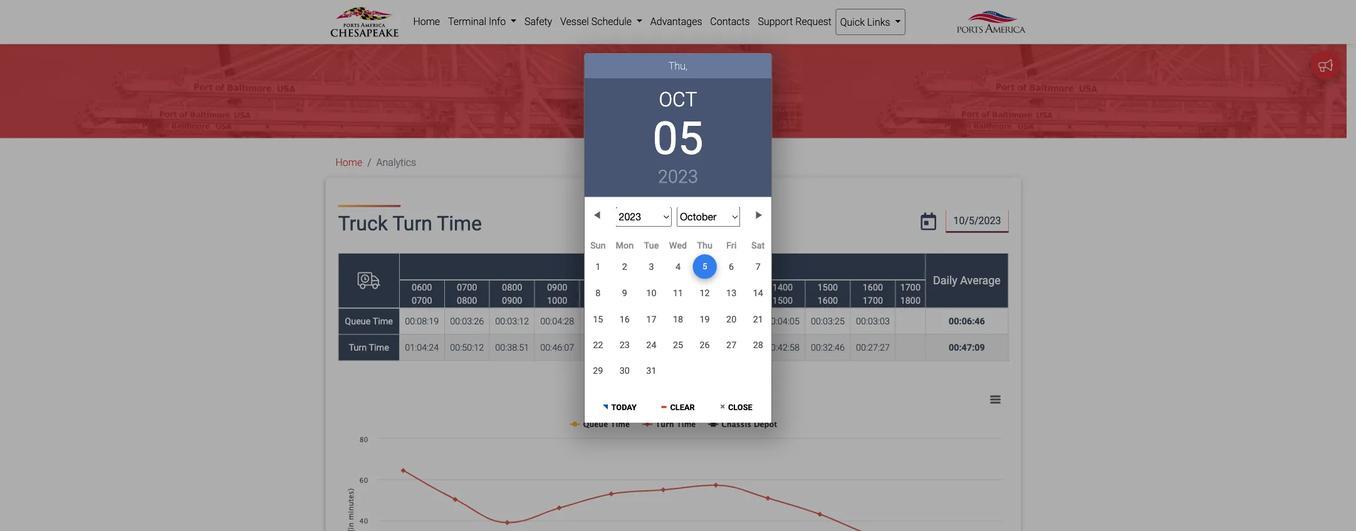Task type: describe. For each thing, give the bounding box(es) containing it.
1 vertical spatial 1500
[[773, 296, 793, 306]]

00:27:27
[[856, 343, 890, 353]]

tue
[[644, 240, 659, 251]]

00:04:28
[[541, 316, 574, 327]]

10/15/2023 cell
[[585, 306, 612, 332]]

0 vertical spatial 1100
[[638, 282, 658, 293]]

1600 1700
[[863, 282, 883, 306]]

10/7/2023 cell
[[745, 254, 772, 280]]

2023
[[658, 166, 698, 187]]

00:06:46
[[949, 316, 985, 327]]

1 horizontal spatial 1300
[[728, 282, 748, 293]]

10/18/2023 cell
[[665, 306, 692, 332]]

20
[[727, 314, 737, 325]]

1 vertical spatial 1200
[[638, 296, 658, 306]]

support request
[[758, 15, 832, 27]]

00:04:05
[[766, 316, 800, 327]]

0600 0700
[[412, 282, 432, 306]]

turn time
[[349, 343, 389, 353]]

00:10:27
[[586, 316, 619, 327]]

7
[[756, 262, 761, 272]]

queue
[[345, 316, 371, 327]]

0 vertical spatial 1700
[[901, 282, 921, 293]]

10/10/2023 cell
[[638, 281, 665, 306]]

00:54:58
[[631, 343, 665, 353]]

10/8/2023 cell
[[585, 281, 612, 306]]

10/3/2023 cell
[[638, 254, 665, 280]]

contacts link
[[707, 9, 754, 34]]

1 vertical spatial 1600
[[818, 296, 838, 306]]

1100 1200
[[638, 282, 658, 306]]

daily
[[933, 274, 958, 287]]

12
[[700, 288, 710, 299]]

0 horizontal spatial 1300
[[683, 296, 703, 306]]

close button
[[708, 392, 765, 420]]

10/28/2023 cell
[[745, 332, 772, 358]]

10/23/2023 cell
[[612, 332, 638, 358]]

truck
[[338, 212, 388, 236]]

0700 0800
[[457, 282, 477, 306]]

10/25/2023 cell
[[665, 332, 692, 358]]

1800
[[901, 296, 921, 306]]

0 horizontal spatial 0800
[[457, 296, 477, 306]]

1000 1100
[[592, 282, 613, 306]]

clear button
[[650, 392, 707, 420]]

0800 0900
[[502, 282, 522, 306]]

sat
[[752, 240, 765, 251]]

grid containing sun
[[585, 240, 772, 384]]

10/30/2023 cell
[[612, 358, 638, 384]]

1 horizontal spatial 0800
[[502, 282, 522, 293]]

10/4/2023 cell
[[665, 254, 692, 280]]

22
[[593, 340, 603, 350]]

6
[[729, 262, 734, 272]]

support
[[758, 15, 793, 27]]

request
[[796, 15, 832, 27]]

0 horizontal spatial 0700
[[412, 296, 432, 306]]

05
[[653, 112, 704, 165]]

0 vertical spatial 0900
[[547, 282, 568, 293]]

00:50:50
[[721, 343, 755, 353]]

00:03:03
[[856, 316, 890, 327]]

fri
[[727, 240, 737, 251]]

10/26/2023 cell
[[692, 332, 718, 358]]

10
[[647, 288, 657, 299]]

time for 01:04:24
[[369, 343, 389, 353]]

00:57:13
[[676, 343, 710, 353]]

1700 1800
[[901, 282, 921, 306]]

00:03:25
[[811, 316, 845, 327]]

1 vertical spatial 1000
[[547, 296, 568, 306]]

time for 00:08:19
[[373, 316, 393, 327]]

10/1/2023 cell
[[585, 254, 612, 280]]

23
[[620, 340, 630, 350]]

10/9/2023 cell
[[612, 281, 638, 306]]

3
[[649, 262, 654, 272]]

00:03:26
[[450, 316, 484, 327]]

clear
[[670, 403, 695, 412]]

sun
[[591, 240, 606, 251]]

10/24/2023 cell
[[638, 332, 665, 358]]

1300 1400
[[728, 282, 748, 306]]

1 horizontal spatial 1400
[[773, 282, 793, 293]]

0 vertical spatial turn
[[393, 212, 433, 236]]

16
[[620, 314, 630, 325]]

0 horizontal spatial home link
[[336, 157, 363, 169]]

hourly average daily average
[[625, 260, 1001, 287]]

close
[[728, 403, 753, 412]]

oct 05 2023
[[653, 88, 704, 187]]

10/21/2023 cell
[[745, 306, 772, 332]]

25
[[673, 340, 683, 350]]

10/22/2023 cell
[[585, 332, 612, 358]]

00:13:04
[[676, 316, 710, 327]]

thu,
[[669, 60, 688, 72]]

17
[[647, 314, 657, 325]]

safety
[[525, 15, 552, 27]]

13
[[727, 288, 737, 299]]



Task type: vqa. For each thing, say whether or not it's contained in the screenshot.
0700 to the bottom
yes



Task type: locate. For each thing, give the bounding box(es) containing it.
1 vertical spatial 1700
[[863, 296, 883, 306]]

18
[[673, 314, 683, 325]]

home inside home link
[[413, 15, 440, 27]]

turn right truck on the left top of the page
[[393, 212, 433, 236]]

1000 up 00:04:28
[[547, 296, 568, 306]]

00:03:12
[[495, 316, 529, 327]]

1 horizontal spatial 0900
[[547, 282, 568, 293]]

1 horizontal spatial 1500
[[818, 282, 838, 293]]

2 vertical spatial time
[[369, 343, 389, 353]]

00:07:34
[[721, 316, 755, 327]]

0 horizontal spatial 1000
[[547, 296, 568, 306]]

0 vertical spatial time
[[437, 212, 482, 236]]

hourly
[[625, 260, 657, 273]]

truck turn time
[[338, 212, 482, 236]]

1400 1500
[[773, 282, 793, 306]]

thu
[[697, 240, 713, 251]]

29
[[593, 366, 603, 376]]

1 vertical spatial time
[[373, 316, 393, 327]]

0600
[[412, 282, 432, 293]]

safety link
[[521, 9, 556, 34]]

1100 up 15
[[592, 296, 613, 306]]

0 horizontal spatial 0900
[[502, 296, 522, 306]]

1 horizontal spatial home
[[413, 15, 440, 27]]

00:47:09
[[949, 343, 985, 353]]

1 vertical spatial 0900
[[502, 296, 522, 306]]

0 vertical spatial 0800
[[502, 282, 522, 293]]

0 vertical spatial 1000
[[592, 282, 613, 293]]

1 vertical spatial 1100
[[592, 296, 613, 306]]

0 horizontal spatial 1200
[[638, 296, 658, 306]]

calendar day image
[[921, 213, 937, 230]]

1700 up 00:03:03
[[863, 296, 883, 306]]

home for topmost home link
[[413, 15, 440, 27]]

1 horizontal spatial 1000
[[592, 282, 613, 293]]

0 horizontal spatial average
[[660, 260, 701, 273]]

0 vertical spatial average
[[660, 260, 701, 273]]

mon
[[616, 240, 634, 251]]

0 horizontal spatial home
[[336, 157, 363, 169]]

1 horizontal spatial average
[[961, 274, 1001, 287]]

0 horizontal spatial 1600
[[818, 296, 838, 306]]

00:46:07
[[541, 343, 574, 353]]

1 horizontal spatial 0700
[[457, 282, 477, 293]]

1100
[[638, 282, 658, 293], [592, 296, 613, 306]]

average right the daily
[[961, 274, 1001, 287]]

00:32:46
[[811, 343, 845, 353]]

0 vertical spatial home
[[413, 15, 440, 27]]

00:52:56
[[586, 343, 619, 353]]

10/12/2023 cell
[[692, 281, 718, 306]]

1500 1600
[[818, 282, 838, 306]]

1 vertical spatial home link
[[336, 157, 363, 169]]

0900 up 00:04:28
[[547, 282, 568, 293]]

0900 up 00:03:12
[[502, 296, 522, 306]]

1 horizontal spatial 1700
[[901, 282, 921, 293]]

27
[[727, 340, 737, 350]]

10/16/2023 cell
[[612, 306, 638, 332]]

11
[[673, 288, 683, 299]]

0700
[[457, 282, 477, 293], [412, 296, 432, 306]]

1100 down 10/3/2023 "cell"
[[638, 282, 658, 293]]

0800 up 00:03:12
[[502, 282, 522, 293]]

turn down the queue on the bottom left
[[349, 343, 367, 353]]

1200
[[683, 282, 703, 293], [638, 296, 658, 306]]

advantages
[[651, 15, 703, 27]]

4
[[676, 262, 681, 272]]

21
[[753, 314, 763, 325]]

10/20/2023 cell
[[718, 306, 745, 332]]

1000
[[592, 282, 613, 293], [547, 296, 568, 306]]

00:42:58
[[766, 343, 800, 353]]

contacts
[[711, 15, 750, 27]]

19
[[700, 314, 710, 325]]

28
[[753, 340, 763, 350]]

24
[[647, 340, 657, 350]]

oct
[[659, 88, 698, 111]]

1500 up the "00:04:05"
[[773, 296, 793, 306]]

0 vertical spatial 1200
[[683, 282, 703, 293]]

advantages link
[[647, 9, 707, 34]]

01:04:24
[[405, 343, 439, 353]]

None text field
[[946, 210, 1009, 233]]

1400 right 14
[[773, 282, 793, 293]]

1400
[[773, 282, 793, 293], [728, 296, 748, 306]]

1 horizontal spatial 1100
[[638, 282, 658, 293]]

26
[[700, 340, 710, 350]]

1 vertical spatial 1400
[[728, 296, 748, 306]]

average down 'wed'
[[660, 260, 701, 273]]

0 horizontal spatial 1100
[[592, 296, 613, 306]]

1500 up 00:03:25
[[818, 282, 838, 293]]

00:13:21
[[631, 316, 665, 327]]

1 vertical spatial 1300
[[683, 296, 703, 306]]

10/19/2023 cell
[[692, 306, 718, 332]]

10/14/2023 cell
[[745, 281, 772, 306]]

0900
[[547, 282, 568, 293], [502, 296, 522, 306]]

1200 1300
[[683, 282, 703, 306]]

10/27/2023 cell
[[718, 332, 745, 358]]

1700 up 1800
[[901, 282, 921, 293]]

home
[[413, 15, 440, 27], [336, 157, 363, 169]]

queue time
[[345, 316, 393, 327]]

9
[[622, 288, 628, 299]]

0 vertical spatial 1300
[[728, 282, 748, 293]]

10/29/2023 cell
[[585, 358, 612, 384]]

1 horizontal spatial turn
[[393, 212, 433, 236]]

00:08:19
[[405, 316, 439, 327]]

today button
[[591, 392, 649, 420]]

14
[[753, 288, 763, 299]]

0 vertical spatial 0700
[[457, 282, 477, 293]]

2
[[622, 262, 628, 272]]

1 vertical spatial turn
[[349, 343, 367, 353]]

8
[[596, 288, 601, 299]]

10/17/2023 cell
[[638, 306, 665, 332]]

31
[[647, 366, 657, 376]]

today
[[612, 403, 637, 412]]

10/2/2023 cell
[[612, 254, 638, 280]]

0 horizontal spatial turn
[[349, 343, 367, 353]]

0 vertical spatial 1500
[[818, 282, 838, 293]]

0900 1000
[[547, 282, 568, 306]]

15
[[593, 314, 603, 325]]

1600 up 00:03:03
[[863, 282, 883, 293]]

1 horizontal spatial home link
[[409, 9, 444, 34]]

support request link
[[754, 9, 836, 34]]

turn
[[393, 212, 433, 236], [349, 343, 367, 353]]

analytics
[[377, 157, 416, 169]]

wed
[[669, 240, 687, 251]]

1600 up 00:03:25
[[818, 296, 838, 306]]

1400 up "20"
[[728, 296, 748, 306]]

1700
[[901, 282, 921, 293], [863, 296, 883, 306]]

1 vertical spatial 0700
[[412, 296, 432, 306]]

00:50:12
[[450, 343, 484, 353]]

0 horizontal spatial 1400
[[728, 296, 748, 306]]

1 horizontal spatial 1600
[[863, 282, 883, 293]]

home for the left home link
[[336, 157, 363, 169]]

10/6/2023 cell
[[718, 254, 745, 280]]

1 vertical spatial 0800
[[457, 296, 477, 306]]

10/31/2023 cell
[[638, 358, 665, 384]]

00:38:51
[[495, 343, 529, 353]]

1600
[[863, 282, 883, 293], [818, 296, 838, 306]]

10/13/2023 cell
[[718, 281, 745, 306]]

0 vertical spatial home link
[[409, 9, 444, 34]]

1300
[[728, 282, 748, 293], [683, 296, 703, 306]]

0800 up the "00:03:26"
[[457, 296, 477, 306]]

1500
[[818, 282, 838, 293], [773, 296, 793, 306]]

average
[[660, 260, 701, 273], [961, 274, 1001, 287]]

10/11/2023 cell
[[665, 281, 692, 306]]

1 vertical spatial home
[[336, 157, 363, 169]]

grid
[[585, 240, 772, 384]]

1 horizontal spatial 1200
[[683, 282, 703, 293]]

1 vertical spatial average
[[961, 274, 1001, 287]]

0 horizontal spatial 1500
[[773, 296, 793, 306]]

0700 up the "00:03:26"
[[457, 282, 477, 293]]

30
[[620, 366, 630, 376]]

0 vertical spatial 1400
[[773, 282, 793, 293]]

0 horizontal spatial 1700
[[863, 296, 883, 306]]

1000 down 10/1/2023 cell
[[592, 282, 613, 293]]

0800
[[502, 282, 522, 293], [457, 296, 477, 306]]

0700 down the 0600
[[412, 296, 432, 306]]

0 vertical spatial 1600
[[863, 282, 883, 293]]



